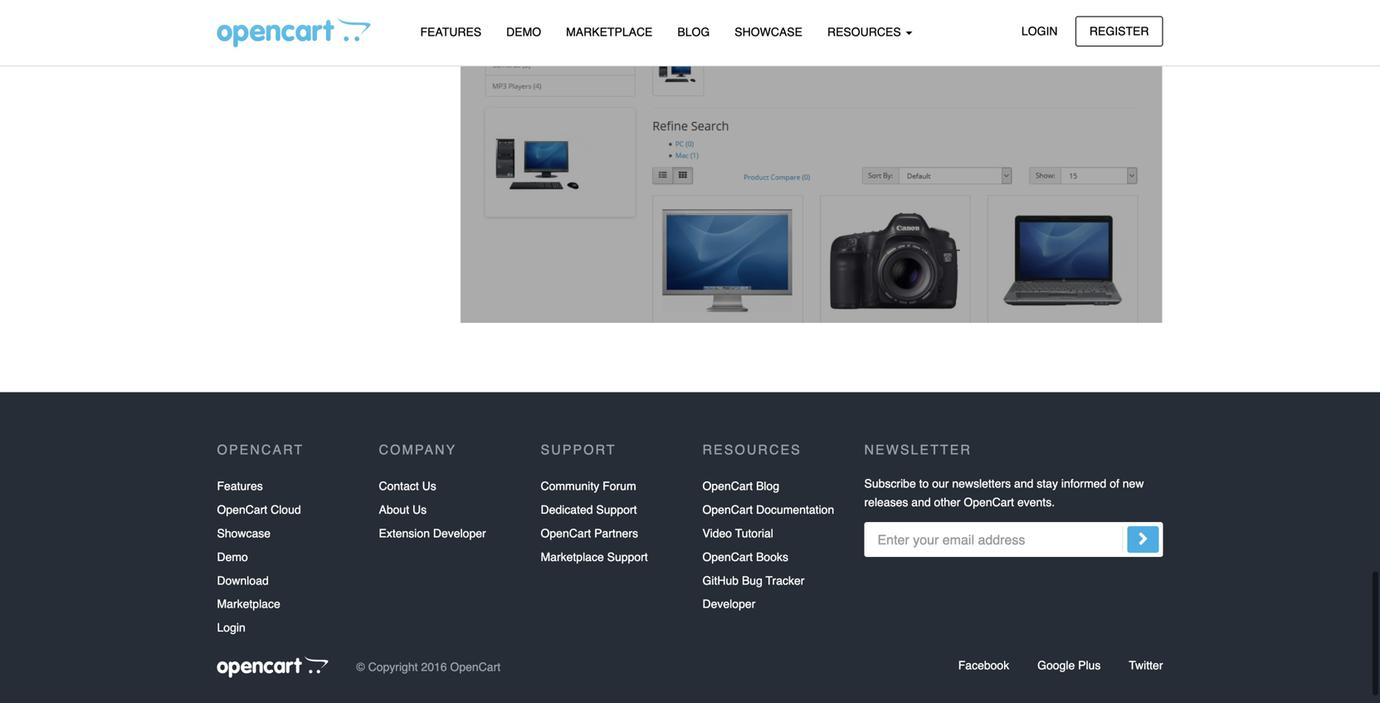 Task type: describe. For each thing, give the bounding box(es) containing it.
contact us link
[[379, 475, 436, 498]]

register
[[1090, 24, 1149, 38]]

0 vertical spatial support
[[541, 442, 616, 457]]

twitter
[[1129, 659, 1163, 672]]

opencart for opencart blog
[[703, 480, 753, 493]]

community forum
[[541, 480, 636, 493]]

features for opencart cloud
[[217, 480, 263, 493]]

video
[[703, 527, 732, 540]]

events.
[[1018, 496, 1055, 509]]

extension
[[379, 527, 430, 540]]

partners
[[594, 527, 638, 540]]

opencart books link
[[703, 545, 789, 569]]

1 vertical spatial showcase link
[[217, 522, 271, 545]]

dedicated support link
[[541, 498, 637, 522]]

opencart for opencart
[[217, 442, 304, 457]]

cloud
[[271, 503, 301, 516]]

marketplace for marketplace support
[[541, 550, 604, 564]]

github bug tracker link
[[703, 569, 805, 592]]

opencart blog
[[703, 480, 780, 493]]

1 vertical spatial login
[[217, 621, 245, 634]]

angle right image
[[1138, 529, 1148, 549]]

1 horizontal spatial developer
[[703, 597, 756, 611]]

other
[[934, 496, 961, 509]]

company
[[379, 442, 457, 457]]

1 horizontal spatial resources
[[828, 25, 904, 39]]

opencart cloud
[[217, 503, 301, 516]]

opencart inside subscribe to our newsletters and stay informed of new releases and other opencart events.
[[964, 496, 1014, 509]]

developer link
[[703, 592, 756, 616]]

opencart for opencart cloud
[[217, 503, 267, 516]]

tutorial
[[735, 527, 774, 540]]

subscribe to our newsletters and stay informed of new releases and other opencart events.
[[864, 477, 1144, 509]]

features link for demo
[[408, 17, 494, 47]]

forum
[[603, 480, 636, 493]]

opencart image
[[217, 656, 328, 678]]

blog link
[[665, 17, 722, 47]]

1 vertical spatial login link
[[217, 616, 245, 640]]

1 horizontal spatial login link
[[1008, 16, 1072, 46]]

opencart cloud link
[[217, 498, 301, 522]]

google
[[1038, 659, 1075, 672]]

register link
[[1076, 16, 1163, 46]]

about us link
[[379, 498, 427, 522]]

community forum link
[[541, 475, 636, 498]]

newsletter
[[864, 442, 972, 457]]

extension developer
[[379, 527, 486, 540]]

2016
[[421, 660, 447, 673]]

opencart partners link
[[541, 522, 638, 545]]

0 horizontal spatial demo link
[[217, 545, 248, 569]]

subscribe
[[864, 477, 916, 490]]

Enter your email address text field
[[864, 522, 1163, 557]]

opencart for opencart books
[[703, 550, 753, 564]]

1 vertical spatial marketplace link
[[217, 592, 280, 616]]

books
[[756, 550, 789, 564]]

dedicated support
[[541, 503, 637, 516]]

of
[[1110, 477, 1120, 490]]

contact
[[379, 480, 419, 493]]



Task type: vqa. For each thing, say whether or not it's contained in the screenshot.
Marketing
no



Task type: locate. For each thing, give the bounding box(es) containing it.
1 vertical spatial resources
[[703, 442, 802, 457]]

informed
[[1062, 477, 1107, 490]]

opencart up video tutorial
[[703, 503, 753, 516]]

opencart - open source shopping cart solution image
[[217, 17, 371, 47]]

1 horizontal spatial features
[[420, 25, 482, 39]]

1 vertical spatial demo
[[217, 550, 248, 564]]

2 vertical spatial marketplace
[[217, 597, 280, 611]]

1 vertical spatial blog
[[756, 480, 780, 493]]

0 vertical spatial and
[[1014, 477, 1034, 490]]

0 horizontal spatial and
[[912, 496, 931, 509]]

blog inside blog link
[[678, 25, 710, 39]]

us for about us
[[413, 503, 427, 516]]

github
[[703, 574, 739, 587]]

opencart right 2016
[[450, 660, 501, 673]]

developer down github
[[703, 597, 756, 611]]

1 horizontal spatial and
[[1014, 477, 1034, 490]]

and
[[1014, 477, 1034, 490], [912, 496, 931, 509]]

us for contact us
[[422, 480, 436, 493]]

login link
[[1008, 16, 1072, 46], [217, 616, 245, 640]]

opencart down dedicated
[[541, 527, 591, 540]]

1 vertical spatial demo link
[[217, 545, 248, 569]]

marketplace for the rightmost marketplace link
[[566, 25, 653, 39]]

dedicated
[[541, 503, 593, 516]]

0 horizontal spatial features
[[217, 480, 263, 493]]

twitter link
[[1129, 659, 1163, 672]]

0 vertical spatial marketplace link
[[554, 17, 665, 47]]

1 horizontal spatial demo link
[[494, 17, 554, 47]]

marketplace link
[[554, 17, 665, 47], [217, 592, 280, 616]]

plus
[[1078, 659, 1101, 672]]

about us
[[379, 503, 427, 516]]

us right about
[[413, 503, 427, 516]]

and up events.
[[1014, 477, 1034, 490]]

store front - desktop refine search image
[[460, 0, 1163, 324]]

video tutorial link
[[703, 522, 774, 545]]

releases
[[864, 496, 908, 509]]

0 vertical spatial demo link
[[494, 17, 554, 47]]

1 vertical spatial marketplace
[[541, 550, 604, 564]]

showcase down opencart cloud link
[[217, 527, 271, 540]]

opencart blog link
[[703, 475, 780, 498]]

newsletters
[[952, 477, 1011, 490]]

features for demo
[[420, 25, 482, 39]]

our
[[932, 477, 949, 490]]

resources link
[[815, 17, 925, 47]]

blog inside opencart blog link
[[756, 480, 780, 493]]

marketplace support
[[541, 550, 648, 564]]

showcase
[[735, 25, 803, 39], [217, 527, 271, 540]]

community
[[541, 480, 600, 493]]

opencart for opencart partners
[[541, 527, 591, 540]]

extension developer link
[[379, 522, 486, 545]]

1 horizontal spatial marketplace link
[[554, 17, 665, 47]]

showcase right blog link
[[735, 25, 803, 39]]

1 horizontal spatial features link
[[408, 17, 494, 47]]

blog
[[678, 25, 710, 39], [756, 480, 780, 493]]

opencart up opencart cloud
[[217, 442, 304, 457]]

features
[[420, 25, 482, 39], [217, 480, 263, 493]]

developer right extension
[[433, 527, 486, 540]]

opencart documentation
[[703, 503, 834, 516]]

resources
[[828, 25, 904, 39], [703, 442, 802, 457]]

0 horizontal spatial marketplace link
[[217, 592, 280, 616]]

1 horizontal spatial login
[[1022, 24, 1058, 38]]

1 vertical spatial developer
[[703, 597, 756, 611]]

marketplace for bottom marketplace link
[[217, 597, 280, 611]]

1 horizontal spatial demo
[[506, 25, 541, 39]]

download link
[[217, 569, 269, 592]]

opencart
[[217, 442, 304, 457], [703, 480, 753, 493], [964, 496, 1014, 509], [217, 503, 267, 516], [703, 503, 753, 516], [541, 527, 591, 540], [703, 550, 753, 564], [450, 660, 501, 673]]

0 vertical spatial features link
[[408, 17, 494, 47]]

© copyright 2016 opencart
[[356, 660, 501, 673]]

documentation
[[756, 503, 834, 516]]

1 vertical spatial showcase
[[217, 527, 271, 540]]

support down partners
[[607, 550, 648, 564]]

opencart left cloud
[[217, 503, 267, 516]]

to
[[919, 477, 929, 490]]

features link for opencart cloud
[[217, 475, 263, 498]]

opencart up opencart documentation
[[703, 480, 753, 493]]

0 vertical spatial demo
[[506, 25, 541, 39]]

0 horizontal spatial features link
[[217, 475, 263, 498]]

support
[[541, 442, 616, 457], [596, 503, 637, 516], [607, 550, 648, 564]]

0 vertical spatial showcase link
[[722, 17, 815, 47]]

0 vertical spatial login
[[1022, 24, 1058, 38]]

and down to
[[912, 496, 931, 509]]

0 vertical spatial features
[[420, 25, 482, 39]]

0 vertical spatial showcase
[[735, 25, 803, 39]]

0 horizontal spatial developer
[[433, 527, 486, 540]]

0 horizontal spatial showcase
[[217, 527, 271, 540]]

0 vertical spatial marketplace
[[566, 25, 653, 39]]

facebook link
[[958, 659, 1010, 672]]

1 vertical spatial us
[[413, 503, 427, 516]]

login link left register link
[[1008, 16, 1072, 46]]

login link down download link
[[217, 616, 245, 640]]

opencart up github
[[703, 550, 753, 564]]

us
[[422, 480, 436, 493], [413, 503, 427, 516]]

0 vertical spatial login link
[[1008, 16, 1072, 46]]

download
[[217, 574, 269, 587]]

0 vertical spatial developer
[[433, 527, 486, 540]]

0 horizontal spatial blog
[[678, 25, 710, 39]]

support for marketplace
[[607, 550, 648, 564]]

login
[[1022, 24, 1058, 38], [217, 621, 245, 634]]

developer
[[433, 527, 486, 540], [703, 597, 756, 611]]

1 vertical spatial support
[[596, 503, 637, 516]]

google plus link
[[1038, 659, 1101, 672]]

0 horizontal spatial resources
[[703, 442, 802, 457]]

tracker
[[766, 574, 805, 587]]

©
[[356, 660, 365, 673]]

about
[[379, 503, 409, 516]]

login left the register
[[1022, 24, 1058, 38]]

login down download link
[[217, 621, 245, 634]]

1 vertical spatial features link
[[217, 475, 263, 498]]

support for dedicated
[[596, 503, 637, 516]]

github bug tracker
[[703, 574, 805, 587]]

0 horizontal spatial showcase link
[[217, 522, 271, 545]]

developer inside 'extension developer' link
[[433, 527, 486, 540]]

2 vertical spatial support
[[607, 550, 648, 564]]

0 vertical spatial us
[[422, 480, 436, 493]]

bug
[[742, 574, 763, 587]]

opencart documentation link
[[703, 498, 834, 522]]

showcase link
[[722, 17, 815, 47], [217, 522, 271, 545]]

opencart books
[[703, 550, 789, 564]]

copyright
[[368, 660, 418, 673]]

support up community
[[541, 442, 616, 457]]

1 horizontal spatial blog
[[756, 480, 780, 493]]

features link
[[408, 17, 494, 47], [217, 475, 263, 498]]

0 vertical spatial blog
[[678, 25, 710, 39]]

facebook
[[958, 659, 1010, 672]]

opencart partners
[[541, 527, 638, 540]]

opencart for opencart documentation
[[703, 503, 753, 516]]

google plus
[[1038, 659, 1101, 672]]

demo
[[506, 25, 541, 39], [217, 550, 248, 564]]

new
[[1123, 477, 1144, 490]]

0 horizontal spatial login
[[217, 621, 245, 634]]

0 vertical spatial resources
[[828, 25, 904, 39]]

0 horizontal spatial login link
[[217, 616, 245, 640]]

demo link
[[494, 17, 554, 47], [217, 545, 248, 569]]

us inside "link"
[[413, 503, 427, 516]]

1 vertical spatial features
[[217, 480, 263, 493]]

stay
[[1037, 477, 1058, 490]]

0 horizontal spatial demo
[[217, 550, 248, 564]]

video tutorial
[[703, 527, 774, 540]]

contact us
[[379, 480, 436, 493]]

opencart down 'newsletters'
[[964, 496, 1014, 509]]

1 horizontal spatial showcase
[[735, 25, 803, 39]]

1 vertical spatial and
[[912, 496, 931, 509]]

marketplace support link
[[541, 545, 648, 569]]

marketplace
[[566, 25, 653, 39], [541, 550, 604, 564], [217, 597, 280, 611]]

support up partners
[[596, 503, 637, 516]]

1 horizontal spatial showcase link
[[722, 17, 815, 47]]

us right contact
[[422, 480, 436, 493]]



